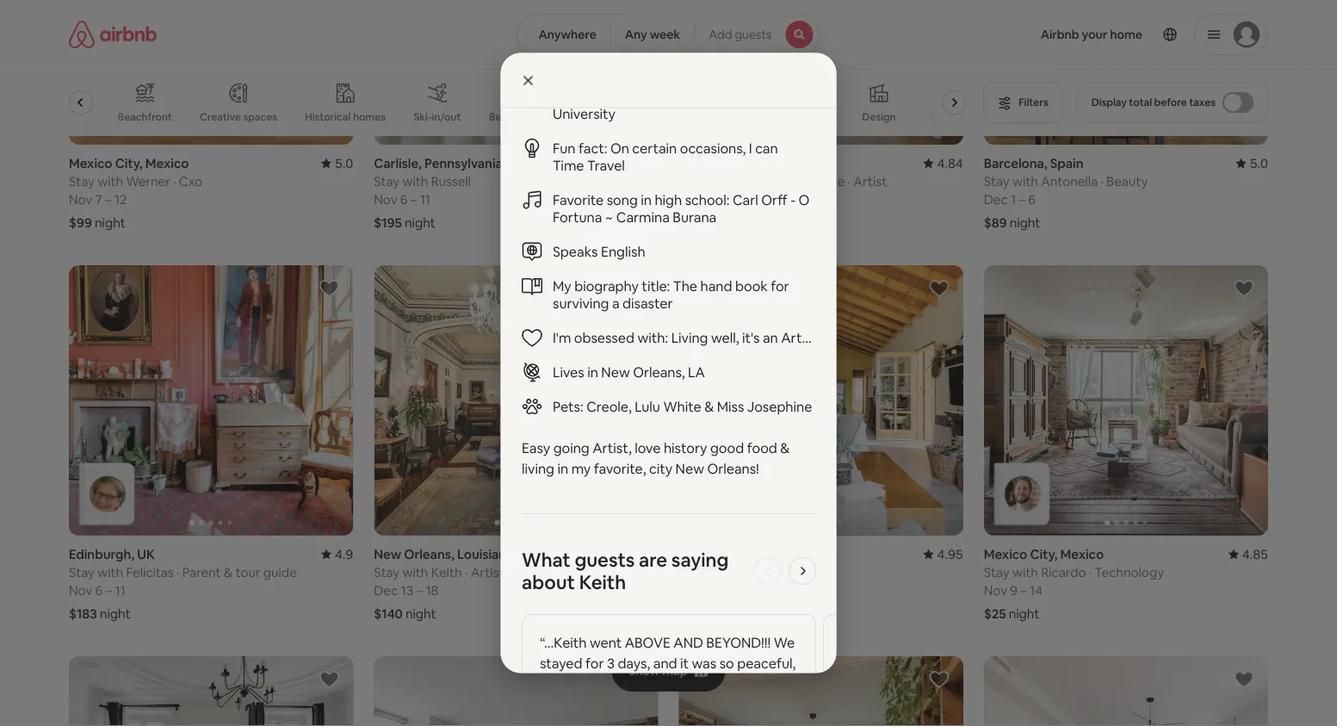 Task type: describe. For each thing, give the bounding box(es) containing it.
5.0 out of 5 average rating image
[[321, 155, 353, 172]]

good
[[710, 439, 744, 457]]

6 inside edinburgh, uk stay with felicitas · parent & tour guide nov 6 – 11 $183 night
[[95, 582, 103, 599]]

with inside the mexico city, mexico stay with ricardo · technology nov 9 – 14 $25 night
[[1013, 564, 1039, 581]]

4.9
[[335, 546, 353, 562]]

russell
[[431, 173, 471, 190]]

title:
[[642, 277, 670, 295]]

display
[[1092, 96, 1127, 109]]

3
[[607, 655, 615, 672]]

-
[[790, 191, 796, 209]]

pets:
[[553, 398, 583, 416]]

nov for mexico city, mexico stay with werner · cxo nov 7 – 12 $99 night
[[69, 191, 92, 208]]

born
[[553, 53, 582, 71]]

it
[[680, 655, 689, 672]]

casas particulares
[[931, 110, 1021, 123]]

over
[[679, 675, 707, 693]]

pennsylvania
[[425, 155, 503, 172]]

mexico up ricardo
[[1061, 546, 1104, 562]]

orleans!
[[707, 460, 759, 478]]

$195
[[374, 214, 402, 231]]

with inside luján de cuyo, argentina stay with patricia
[[708, 564, 734, 581]]

fun
[[553, 140, 575, 157]]

is
[[576, 696, 585, 714]]

& inside group
[[510, 110, 518, 124]]

and left it
[[653, 655, 677, 672]]

with:
[[637, 329, 668, 347]]

none search field containing anywhere
[[517, 14, 821, 55]]

mexico city, mexico stay with ricardo · technology nov 9 – 14 $25 night
[[984, 546, 1165, 622]]

artist for artist
[[854, 173, 887, 190]]

· for mexico city, mexico stay with werner · cxo nov 7 – 12 $99 night
[[173, 173, 176, 190]]

– inside new orleans, louisiana stay with keith · artist and innkeeper dec 13 – 18 $140 night
[[416, 582, 423, 599]]

anywhere
[[539, 27, 597, 42]]

add to wishlist: luján de cuyo, argentina image
[[929, 278, 950, 299]]

are
[[639, 548, 667, 572]]

we
[[774, 634, 795, 652]]

bed & breakfasts
[[489, 110, 572, 124]]

stay inside new orleans, louisiana stay with keith · artist and innkeeper dec 13 – 18 $140 night
[[374, 564, 400, 581]]

his
[[614, 717, 631, 726]]

surviving
[[553, 295, 609, 312]]

breakfasts
[[520, 110, 572, 124]]

carmina burana
[[616, 208, 716, 226]]

"…keith
[[540, 634, 587, 652]]

edinburgh, uk stay with felicitas · parent & tour guide nov 6 – 11 $183 night
[[69, 546, 297, 622]]

with inside edinburgh, uk stay with felicitas · parent & tour guide nov 6 – 11 $183 night
[[98, 564, 123, 581]]

group containing historical homes
[[42, 69, 1021, 136]]

parent
[[182, 564, 221, 581]]

1 inside barcelona, spain stay with antonella · beauty dec 1 – 6 $89 night
[[1011, 191, 1017, 208]]

and
[[673, 634, 703, 652]]

orleans, la
[[633, 363, 705, 381]]

beyond!!!
[[706, 634, 771, 652]]

5.0 for barcelona, spain stay with antonella · beauty dec 1 – 6 $89 night
[[1250, 155, 1269, 172]]

$183
[[69, 605, 97, 622]]

in inside favorite song in high school: carl orff - o fortuna ~ carmina burana
[[641, 191, 652, 209]]

with inside barcelona, spain stay with antonella · beauty dec 1 – 6 $89 night
[[1013, 173, 1039, 190]]

0 vertical spatial new
[[601, 363, 630, 381]]

night inside the mexico city, mexico stay with ricardo · technology nov 9 – 14 $25 night
[[1009, 605, 1040, 622]]

– inside barcelona, spain stay with antonella · beauty dec 1 – 6 $89 night
[[1019, 191, 1026, 208]]

homey
[[580, 675, 623, 693]]

to inside where i went to school: syracuse university
[[639, 88, 653, 106]]

bed
[[489, 110, 508, 124]]

and inside new orleans, louisiana stay with keith · artist and innkeeper dec 13 – 18 $140 night
[[507, 564, 530, 581]]

cycladic homes
[[599, 110, 676, 124]]

days,
[[618, 655, 650, 672]]

profile element
[[841, 0, 1269, 69]]

dec inside barcelona, spain stay with antonella · beauty dec 1 – 6 $89 night
[[984, 191, 1008, 208]]

& right white
[[704, 398, 714, 416]]

down
[[588, 696, 624, 714]]

6 inside barcelona, spain stay with antonella · beauty dec 1 – 6 $89 night
[[1029, 191, 1036, 208]]

all
[[710, 675, 724, 693]]

de
[[714, 546, 730, 562]]

carl
[[733, 191, 758, 209]]

stay inside palermo, italy stay with gandolfo gabriele · artist nov 1 – 6 $83 night
[[679, 173, 705, 190]]

love
[[635, 439, 661, 457]]

speaks english
[[553, 243, 645, 261]]

argentina
[[770, 546, 831, 562]]

for inside "…keith went above and beyond!!! we stayed for 3 days, and it was so peaceful, clean, homey and just over all amazing. keith is down to earth and definitely makes sure his guest feel righ
[[585, 655, 604, 672]]

just
[[653, 675, 676, 693]]

school: for to
[[656, 88, 701, 106]]

italy
[[735, 155, 761, 172]]

4.85 out of 5 average rating image
[[1229, 546, 1269, 562]]

night inside carlisle, pennsylvania stay with russell nov 6 – 11 $195 night
[[405, 214, 436, 231]]

went inside "…keith went above and beyond!!! we stayed for 3 days, and it was so peaceful, clean, homey and just over all amazing. keith is down to earth and definitely makes sure his guest feel righ
[[590, 634, 622, 652]]

5.0 for carlisle, pennsylvania stay with russell nov 6 – 11 $195 night
[[640, 155, 659, 172]]

uk
[[137, 546, 155, 562]]

night inside palermo, italy stay with gandolfo gabriele · artist nov 1 – 6 $83 night
[[705, 214, 735, 231]]

· for new orleans, louisiana stay with keith · artist and innkeeper dec 13 – 18 $140 night
[[465, 564, 468, 581]]

6 inside palermo, italy stay with gandolfo gabriele · artist nov 1 – 6 $83 night
[[723, 191, 731, 208]]

& inside easy going artist, love history good food & living in my favorite, city new orleans!
[[780, 439, 790, 457]]

– inside the mexico city, mexico stay with ricardo · technology nov 9 – 14 $25 night
[[1021, 582, 1027, 599]]

technology
[[1095, 564, 1165, 581]]

11 inside edinburgh, uk stay with felicitas · parent & tour guide nov 6 – 11 $183 night
[[115, 582, 126, 599]]

11 inside carlisle, pennsylvania stay with russell nov 6 – 11 $195 night
[[420, 191, 431, 208]]

night right $35
[[704, 605, 735, 622]]

o
[[799, 191, 810, 209]]

add to wishlist: saint-ouen, france image
[[319, 669, 340, 690]]

easy
[[522, 439, 550, 457]]

artist for artist and innkeeper
[[471, 564, 504, 581]]

definitely
[[708, 696, 767, 714]]

makes
[[540, 717, 581, 726]]

palermo, italy stay with gandolfo gabriele · artist nov 1 – 6 $83 night
[[679, 155, 887, 231]]

sure
[[584, 717, 611, 726]]

history
[[664, 439, 707, 457]]

for inside my biography title: the hand book for surviving a disaster
[[771, 277, 789, 295]]

5.0 out of 5 average rating image for barcelona, spain stay with antonella · beauty dec 1 – 6 $89 night
[[1237, 155, 1269, 172]]

& inside edinburgh, uk stay with felicitas · parent & tour guide nov 6 – 11 $183 night
[[224, 564, 233, 581]]

– inside 'mexico city, mexico stay with werner · cxo nov 7 – 12 $99 night'
[[105, 191, 112, 208]]

ricardo
[[1042, 564, 1087, 581]]

homes for cycladic homes
[[643, 110, 676, 124]]

louisiana
[[457, 546, 514, 562]]

palermo,
[[679, 155, 732, 172]]

· for mexico city, mexico stay with ricardo · technology nov 9 – 14 $25 night
[[1089, 564, 1092, 581]]

· inside barcelona, spain stay with antonella · beauty dec 1 – 6 $89 night
[[1101, 173, 1104, 190]]

stay inside barcelona, spain stay with antonella · beauty dec 1 – 6 $89 night
[[984, 173, 1010, 190]]

carlisle,
[[374, 155, 422, 172]]

felicitas
[[126, 564, 174, 581]]

4.95 out of 5 average rating image
[[924, 546, 964, 562]]

new inside new orleans, louisiana stay with keith · artist and innkeeper dec 13 – 18 $140 night
[[374, 546, 402, 562]]

add guests button
[[694, 14, 821, 55]]

particulares
[[962, 110, 1021, 123]]

new orleans, louisiana stay with keith · artist and innkeeper dec 13 – 18 $140 night
[[374, 546, 592, 622]]

18
[[426, 582, 439, 599]]

add to wishlist: mexico city, mexico image
[[1234, 278, 1255, 299]]

– inside palermo, italy stay with gandolfo gabriele · artist nov 1 – 6 $83 night
[[714, 191, 720, 208]]

4.84 out of 5 average rating image
[[924, 155, 964, 172]]

before
[[1155, 96, 1187, 109]]

and down the 'days,'
[[626, 675, 650, 693]]

antonella
[[1042, 173, 1098, 190]]

· for palermo, italy stay with gandolfo gabriele · artist nov 1 – 6 $83 night
[[848, 173, 851, 190]]

display total before taxes button
[[1077, 82, 1269, 123]]

went inside where i went to school: syracuse university
[[604, 88, 636, 106]]

in inside easy going artist, love history good food & living in my favorite, city new orleans!
[[557, 460, 568, 478]]

lives in new orleans, la
[[553, 363, 705, 381]]

miss josephine
[[717, 398, 812, 416]]

4.85
[[1243, 546, 1269, 562]]

"…keith went above and beyond!!! we stayed for 3 days, and it was so peaceful, clean, homey and just over all amazing. keith is down to earth and definitely makes sure his guest feel righ
[[540, 634, 796, 726]]

with inside palermo, italy stay with gandolfo gabriele · artist nov 1 – 6 $83 night
[[708, 173, 734, 190]]

nov inside carlisle, pennsylvania stay with russell nov 6 – 11 $195 night
[[374, 191, 398, 208]]

mexico up 9
[[984, 546, 1028, 562]]

keith for guests
[[579, 570, 626, 595]]

creole,
[[586, 398, 632, 416]]

with inside 'mexico city, mexico stay with werner · cxo nov 7 – 12 $99 night'
[[98, 173, 123, 190]]

my
[[553, 277, 571, 295]]

nov inside edinburgh, uk stay with felicitas · parent & tour guide nov 6 – 11 $183 night
[[69, 582, 92, 599]]

stay inside luján de cuyo, argentina stay with patricia
[[679, 564, 705, 581]]

fact:
[[578, 140, 607, 157]]

mexico up werner
[[145, 155, 189, 172]]

guest
[[634, 717, 670, 726]]

night inside barcelona, spain stay with antonella · beauty dec 1 – 6 $89 night
[[1010, 214, 1041, 231]]

add to wishlist: edinburgh, uk image
[[319, 278, 340, 299]]

certain
[[632, 140, 677, 157]]

stay inside edinburgh, uk stay with felicitas · parent & tour guide nov 6 – 11 $183 night
[[69, 564, 95, 581]]

born in the 60s
[[553, 53, 646, 71]]

an art...
[[763, 329, 812, 347]]



Task type: vqa. For each thing, say whether or not it's contained in the screenshot.


Task type: locate. For each thing, give the bounding box(es) containing it.
add to wishlist: københavn, denmark image
[[624, 669, 645, 690]]

in right lives
[[587, 363, 598, 381]]

to up his at bottom
[[627, 696, 640, 714]]

0 horizontal spatial 5.0
[[335, 155, 353, 172]]

high
[[655, 191, 682, 209]]

· inside new orleans, louisiana stay with keith · artist and innkeeper dec 13 – 18 $140 night
[[465, 564, 468, 581]]

host preview dialog
[[501, 0, 1118, 726]]

– down barcelona,
[[1019, 191, 1026, 208]]

1 vertical spatial guests
[[574, 548, 635, 572]]

i left can
[[749, 140, 752, 157]]

in/out
[[432, 110, 461, 124]]

with up 12
[[98, 173, 123, 190]]

about
[[522, 570, 575, 595]]

artist inside new orleans, louisiana stay with keith · artist and innkeeper dec 13 – 18 $140 night
[[471, 564, 504, 581]]

1 horizontal spatial new
[[601, 363, 630, 381]]

with up 14
[[1013, 564, 1039, 581]]

14
[[1030, 582, 1043, 599]]

– inside carlisle, pennsylvania stay with russell nov 6 – 11 $195 night
[[411, 191, 417, 208]]

5.0 out of 5 average rating image
[[626, 155, 659, 172], [1237, 155, 1269, 172]]

stay up $99
[[69, 173, 95, 190]]

city, up ricardo
[[1031, 546, 1058, 562]]

5.0
[[335, 155, 353, 172], [640, 155, 659, 172], [1250, 155, 1269, 172]]

1 horizontal spatial 5.0
[[640, 155, 659, 172]]

occasions,
[[680, 140, 746, 157]]

· left beauty
[[1101, 173, 1104, 190]]

add to wishlist: new orleans, louisiana image
[[624, 278, 645, 299]]

1 horizontal spatial 5.0 out of 5 average rating image
[[1237, 155, 1269, 172]]

with down barcelona,
[[1013, 173, 1039, 190]]

1 horizontal spatial 1
[[1011, 191, 1017, 208]]

pets: creole, lulu white & miss josephine
[[553, 398, 812, 416]]

new up creole,
[[601, 363, 630, 381]]

the 60s
[[599, 53, 646, 71]]

1 down barcelona,
[[1011, 191, 1017, 208]]

1 vertical spatial went
[[590, 634, 622, 652]]

& right food
[[780, 439, 790, 457]]

1 vertical spatial for
[[585, 655, 604, 672]]

1 horizontal spatial guests
[[735, 27, 772, 42]]

stay down barcelona,
[[984, 173, 1010, 190]]

a disaster
[[612, 295, 673, 312]]

university
[[553, 105, 615, 123]]

& left tour
[[224, 564, 233, 581]]

school: inside where i went to school: syracuse university
[[656, 88, 701, 106]]

syracuse
[[704, 88, 760, 106]]

the
[[673, 277, 697, 295]]

0 horizontal spatial city,
[[115, 155, 143, 172]]

i'm obsessed with: living well, it's an art...
[[553, 329, 812, 347]]

2 1 from the left
[[1011, 191, 1017, 208]]

design
[[863, 110, 896, 124]]

carlisle, pennsylvania stay with russell nov 6 – 11 $195 night
[[374, 155, 503, 231]]

night right $183
[[100, 605, 131, 622]]

stay inside carlisle, pennsylvania stay with russell nov 6 – 11 $195 night
[[374, 173, 400, 190]]

favorite song in high school: carl orff - o fortuna ~ carmina burana
[[553, 191, 810, 226]]

keith for orleans,
[[431, 564, 462, 581]]

$35
[[679, 605, 701, 622]]

· right gabriele
[[848, 173, 851, 190]]

nov up $195
[[374, 191, 398, 208]]

night
[[95, 214, 125, 231], [405, 214, 436, 231], [705, 214, 735, 231], [1010, 214, 1041, 231], [100, 605, 131, 622], [406, 605, 436, 622], [704, 605, 735, 622], [1009, 605, 1040, 622]]

school:
[[656, 88, 701, 106], [685, 191, 730, 209]]

1 horizontal spatial city,
[[1031, 546, 1058, 562]]

cuyo,
[[733, 546, 767, 562]]

stay up $25
[[984, 564, 1010, 581]]

nov for mexico city, mexico stay with ricardo · technology nov 9 – 14 $25 night
[[984, 582, 1008, 599]]

4.96 out of 5 average rating image
[[619, 546, 659, 562]]

5.0 for mexico city, mexico stay with werner · cxo nov 7 – 12 $99 night
[[335, 155, 353, 172]]

6 left carl
[[723, 191, 731, 208]]

luján
[[679, 546, 711, 562]]

stay up $140
[[374, 564, 400, 581]]

homes for historical homes
[[353, 110, 386, 123]]

0 horizontal spatial dec
[[374, 582, 398, 599]]

· inside edinburgh, uk stay with felicitas · parent & tour guide nov 6 – 11 $183 night
[[177, 564, 180, 581]]

1 vertical spatial 11
[[115, 582, 126, 599]]

0 horizontal spatial 1
[[706, 191, 711, 208]]

0 vertical spatial school:
[[656, 88, 701, 106]]

school: inside favorite song in high school: carl orff - o fortuna ~ carmina burana
[[685, 191, 730, 209]]

going
[[553, 439, 589, 457]]

· left parent
[[177, 564, 180, 581]]

dec left 13
[[374, 582, 398, 599]]

in left my on the left bottom
[[557, 460, 568, 478]]

to inside "…keith went above and beyond!!! we stayed for 3 days, and it was so peaceful, clean, homey and just over all amazing. keith is down to earth and definitely makes sure his guest feel righ
[[627, 696, 640, 714]]

2 horizontal spatial new
[[675, 460, 704, 478]]

guests inside what guests are saying about keith
[[574, 548, 635, 572]]

2 5.0 out of 5 average rating image from the left
[[1237, 155, 1269, 172]]

favorite
[[553, 191, 604, 209]]

$25
[[984, 605, 1007, 622]]

i inside 'fun fact: on certain occasions, i can time travel'
[[749, 140, 752, 157]]

nov inside 'mexico city, mexico stay with werner · cxo nov 7 – 12 $99 night'
[[69, 191, 92, 208]]

for right book
[[771, 277, 789, 295]]

· right ricardo
[[1089, 564, 1092, 581]]

homes
[[353, 110, 386, 123], [643, 110, 676, 124]]

in right born
[[585, 53, 596, 71]]

1 horizontal spatial artist
[[854, 173, 887, 190]]

school: up cycladic homes
[[656, 88, 701, 106]]

living
[[522, 460, 554, 478]]

in left high
[[641, 191, 652, 209]]

white
[[663, 398, 701, 416]]

lives
[[553, 363, 584, 381]]

0 vertical spatial artist
[[854, 173, 887, 190]]

spaces
[[243, 110, 277, 124]]

lulu
[[635, 398, 660, 416]]

beauty
[[1107, 173, 1148, 190]]

any week button
[[611, 14, 695, 55]]

historical
[[305, 110, 351, 123]]

went up 3 in the left bottom of the page
[[590, 634, 622, 652]]

1 vertical spatial artist
[[471, 564, 504, 581]]

0 vertical spatial city,
[[115, 155, 143, 172]]

city, for werner
[[115, 155, 143, 172]]

$35 night
[[679, 605, 735, 622]]

homes right the historical
[[353, 110, 386, 123]]

· inside palermo, italy stay with gandolfo gabriele · artist nov 1 – 6 $83 night
[[848, 173, 851, 190]]

nov up the $83
[[679, 191, 703, 208]]

$99
[[69, 214, 92, 231]]

keith inside what guests are saying about keith
[[579, 570, 626, 595]]

dec up $89
[[984, 191, 1008, 208]]

night down 12
[[95, 214, 125, 231]]

night right the $83
[[705, 214, 735, 231]]

stay inside the mexico city, mexico stay with ricardo · technology nov 9 – 14 $25 night
[[984, 564, 1010, 581]]

& right bed
[[510, 110, 518, 124]]

with down de
[[708, 564, 734, 581]]

– down carlisle,
[[411, 191, 417, 208]]

new inside easy going artist, love history good food & living in my favorite, city new orleans!
[[675, 460, 704, 478]]

with down the palermo,
[[708, 173, 734, 190]]

6
[[400, 191, 408, 208], [723, 191, 731, 208], [1029, 191, 1036, 208], [95, 582, 103, 599]]

and up feel at the right of the page
[[681, 696, 705, 714]]

where
[[553, 88, 595, 106]]

stay down the edinburgh,
[[69, 564, 95, 581]]

nov for palermo, italy stay with gandolfo gabriele · artist nov 1 – 6 $83 night
[[679, 191, 703, 208]]

1 horizontal spatial keith
[[540, 696, 573, 714]]

new
[[601, 363, 630, 381], [675, 460, 704, 478], [374, 546, 402, 562]]

i inside where i went to school: syracuse university
[[598, 88, 601, 106]]

6 down barcelona,
[[1029, 191, 1036, 208]]

with inside new orleans, louisiana stay with keith · artist and innkeeper dec 13 – 18 $140 night
[[403, 564, 428, 581]]

night right $89
[[1010, 214, 1041, 231]]

keith inside new orleans, louisiana stay with keith · artist and innkeeper dec 13 – 18 $140 night
[[431, 564, 462, 581]]

went up cycladic
[[604, 88, 636, 106]]

mexico
[[69, 155, 112, 172], [145, 155, 189, 172], [984, 546, 1028, 562], [1061, 546, 1104, 562]]

1 vertical spatial new
[[675, 460, 704, 478]]

night down 9
[[1009, 605, 1040, 622]]

innkeeper
[[533, 564, 592, 581]]

– inside edinburgh, uk stay with felicitas · parent & tour guide nov 6 – 11 $183 night
[[106, 582, 112, 599]]

keith up the 'makes'
[[540, 696, 573, 714]]

cycladic
[[599, 110, 641, 124]]

artist right gabriele
[[854, 173, 887, 190]]

0 horizontal spatial guests
[[574, 548, 635, 572]]

guests right add
[[735, 27, 772, 42]]

to up cycladic homes
[[639, 88, 653, 106]]

and
[[507, 564, 530, 581], [653, 655, 677, 672], [626, 675, 650, 693], [681, 696, 705, 714]]

with down carlisle,
[[403, 173, 428, 190]]

city, up werner
[[115, 155, 143, 172]]

i right where
[[598, 88, 601, 106]]

add to wishlist: madrid, spain image
[[1234, 669, 1255, 690]]

4.95
[[938, 546, 964, 562]]

earth
[[643, 696, 678, 714]]

4.9 out of 5 average rating image
[[321, 546, 353, 562]]

ski-in/out
[[414, 110, 461, 124]]

nov inside the mexico city, mexico stay with ricardo · technology nov 9 – 14 $25 night
[[984, 582, 1008, 599]]

1 horizontal spatial i
[[749, 140, 752, 157]]

– right 9
[[1021, 582, 1027, 599]]

· inside the mexico city, mexico stay with ricardo · technology nov 9 – 14 $25 night
[[1089, 564, 1092, 581]]

0 horizontal spatial 11
[[115, 582, 126, 599]]

school: up the $83
[[685, 191, 730, 209]]

0 horizontal spatial i
[[598, 88, 601, 106]]

night inside new orleans, louisiana stay with keith · artist and innkeeper dec 13 – 18 $140 night
[[406, 605, 436, 622]]

mexico up "7"
[[69, 155, 112, 172]]

1 5.0 out of 5 average rating image from the left
[[626, 155, 659, 172]]

display total before taxes
[[1092, 96, 1216, 109]]

casas
[[931, 110, 960, 123]]

0 horizontal spatial homes
[[353, 110, 386, 123]]

above
[[625, 634, 670, 652]]

beachfront
[[118, 110, 172, 124]]

· inside 'mexico city, mexico stay with werner · cxo nov 7 – 12 $99 night'
[[173, 173, 176, 190]]

tour
[[236, 564, 261, 581]]

· left cxo
[[173, 173, 176, 190]]

13
[[401, 582, 414, 599]]

nov inside palermo, italy stay with gandolfo gabriele · artist nov 1 – 6 $83 night
[[679, 191, 703, 208]]

saying
[[671, 548, 728, 572]]

0 horizontal spatial new
[[374, 546, 402, 562]]

1 5.0 from the left
[[335, 155, 353, 172]]

0 vertical spatial went
[[604, 88, 636, 106]]

6 inside carlisle, pennsylvania stay with russell nov 6 – 11 $195 night
[[400, 191, 408, 208]]

nov up $183
[[69, 582, 92, 599]]

artist inside palermo, italy stay with gandolfo gabriele · artist nov 1 – 6 $83 night
[[854, 173, 887, 190]]

artist down the louisiana
[[471, 564, 504, 581]]

– down the edinburgh,
[[106, 582, 112, 599]]

1 1 from the left
[[706, 191, 711, 208]]

3 5.0 from the left
[[1250, 155, 1269, 172]]

cxo
[[179, 173, 203, 190]]

night right $195
[[405, 214, 436, 231]]

add to wishlist: paris, france image
[[929, 669, 950, 690]]

1 vertical spatial school:
[[685, 191, 730, 209]]

0 vertical spatial for
[[771, 277, 789, 295]]

fun fact: on certain occasions, i can time travel
[[553, 140, 778, 174]]

school: for high
[[685, 191, 730, 209]]

stay inside 'mexico city, mexico stay with werner · cxo nov 7 – 12 $99 night'
[[69, 173, 95, 190]]

night down 18
[[406, 605, 436, 622]]

keith inside "…keith went above and beyond!!! we stayed for 3 days, and it was so peaceful, clean, homey and just over all amazing. keith is down to earth and definitely makes sure his guest feel righ
[[540, 696, 573, 714]]

well,
[[711, 329, 739, 347]]

was
[[692, 655, 716, 672]]

1 inside palermo, italy stay with gandolfo gabriele · artist nov 1 – 6 $83 night
[[706, 191, 711, 208]]

0 horizontal spatial keith
[[431, 564, 462, 581]]

–
[[105, 191, 112, 208], [411, 191, 417, 208], [714, 191, 720, 208], [1019, 191, 1026, 208], [106, 582, 112, 599], [416, 582, 423, 599], [1021, 582, 1027, 599]]

6 up $183
[[95, 582, 103, 599]]

0 horizontal spatial for
[[585, 655, 604, 672]]

city, for ricardo
[[1031, 546, 1058, 562]]

guests for add
[[735, 27, 772, 42]]

creative
[[200, 110, 241, 124]]

0 vertical spatial dec
[[984, 191, 1008, 208]]

None search field
[[517, 14, 821, 55]]

1 vertical spatial i
[[749, 140, 752, 157]]

night inside edinburgh, uk stay with felicitas · parent & tour guide nov 6 – 11 $183 night
[[100, 605, 131, 622]]

nov left "7"
[[69, 191, 92, 208]]

stay down carlisle,
[[374, 173, 400, 190]]

1 vertical spatial dec
[[374, 582, 398, 599]]

· down the louisiana
[[465, 564, 468, 581]]

keith down 4.96 out of 5 average rating icon
[[579, 570, 626, 595]]

– left carl
[[714, 191, 720, 208]]

6 up $195
[[400, 191, 408, 208]]

for left 3 in the left bottom of the page
[[585, 655, 604, 672]]

to
[[639, 88, 653, 106], [627, 696, 640, 714]]

2 horizontal spatial keith
[[579, 570, 626, 595]]

on
[[610, 140, 629, 157]]

0 vertical spatial guests
[[735, 27, 772, 42]]

11 down carlisle,
[[420, 191, 431, 208]]

0 vertical spatial 11
[[420, 191, 431, 208]]

stay
[[69, 173, 95, 190], [374, 173, 400, 190], [679, 173, 705, 190], [984, 173, 1010, 190], [69, 564, 95, 581], [374, 564, 400, 581], [679, 564, 705, 581], [984, 564, 1010, 581]]

city
[[649, 460, 672, 478]]

with up 13
[[403, 564, 428, 581]]

guests inside button
[[735, 27, 772, 42]]

guests
[[735, 27, 772, 42], [574, 548, 635, 572]]

with down the edinburgh,
[[98, 564, 123, 581]]

with inside carlisle, pennsylvania stay with russell nov 6 – 11 $195 night
[[403, 173, 428, 190]]

new up 13
[[374, 546, 402, 562]]

1 vertical spatial city,
[[1031, 546, 1058, 562]]

$140
[[374, 605, 403, 622]]

0 horizontal spatial 5.0 out of 5 average rating image
[[626, 155, 659, 172]]

5.0 out of 5 average rating image for carlisle, pennsylvania stay with russell nov 6 – 11 $195 night
[[626, 155, 659, 172]]

– right "7"
[[105, 191, 112, 208]]

night inside 'mexico city, mexico stay with werner · cxo nov 7 – 12 $99 night'
[[95, 214, 125, 231]]

1 horizontal spatial dec
[[984, 191, 1008, 208]]

favorite,
[[594, 460, 646, 478]]

group
[[69, 0, 353, 145], [374, 0, 659, 145], [679, 0, 964, 145], [984, 0, 1269, 145], [42, 69, 1021, 136], [69, 265, 353, 536], [374, 265, 659, 536], [679, 265, 964, 536], [984, 265, 1269, 536], [69, 656, 353, 726], [374, 656, 659, 726], [679, 656, 964, 726], [984, 656, 1269, 726]]

12
[[114, 191, 127, 208]]

2 horizontal spatial 5.0
[[1250, 155, 1269, 172]]

ski-
[[414, 110, 432, 124]]

city, inside the mexico city, mexico stay with ricardo · technology nov 9 – 14 $25 night
[[1031, 546, 1058, 562]]

time travel
[[553, 157, 625, 174]]

keith up 18
[[431, 564, 462, 581]]

new down history
[[675, 460, 704, 478]]

1 vertical spatial to
[[627, 696, 640, 714]]

11
[[420, 191, 431, 208], [115, 582, 126, 599]]

easy going artist, love history good food & living in my favorite, city new orleans!
[[522, 439, 790, 478]]

dec inside new orleans, louisiana stay with keith · artist and innkeeper dec 13 – 18 $140 night
[[374, 582, 398, 599]]

amazing.
[[727, 675, 784, 693]]

2 vertical spatial new
[[374, 546, 402, 562]]

nov left 9
[[984, 582, 1008, 599]]

0 horizontal spatial artist
[[471, 564, 504, 581]]

0 vertical spatial i
[[598, 88, 601, 106]]

homes up certain
[[643, 110, 676, 124]]

and down the louisiana
[[507, 564, 530, 581]]

orleans,
[[404, 546, 455, 562]]

1 horizontal spatial 11
[[420, 191, 431, 208]]

biography
[[574, 277, 639, 295]]

guests for what
[[574, 548, 635, 572]]

1 horizontal spatial homes
[[643, 110, 676, 124]]

stay down the palermo,
[[679, 173, 705, 190]]

2 5.0 from the left
[[640, 155, 659, 172]]

mexico city, mexico stay with werner · cxo nov 7 – 12 $99 night
[[69, 155, 203, 231]]

what guests are saying about keith
[[522, 548, 728, 595]]

stay down luján on the right
[[679, 564, 705, 581]]

city, inside 'mexico city, mexico stay with werner · cxo nov 7 – 12 $99 night'
[[115, 155, 143, 172]]

11 down the edinburgh,
[[115, 582, 126, 599]]

1 horizontal spatial for
[[771, 277, 789, 295]]

barcelona, spain stay with antonella · beauty dec 1 – 6 $89 night
[[984, 155, 1148, 231]]

for
[[771, 277, 789, 295], [585, 655, 604, 672]]

1 down the palermo,
[[706, 191, 711, 208]]

0 vertical spatial to
[[639, 88, 653, 106]]

i'm
[[553, 329, 571, 347]]

taxes
[[1190, 96, 1216, 109]]

– right 13
[[416, 582, 423, 599]]

guests left are
[[574, 548, 635, 572]]



